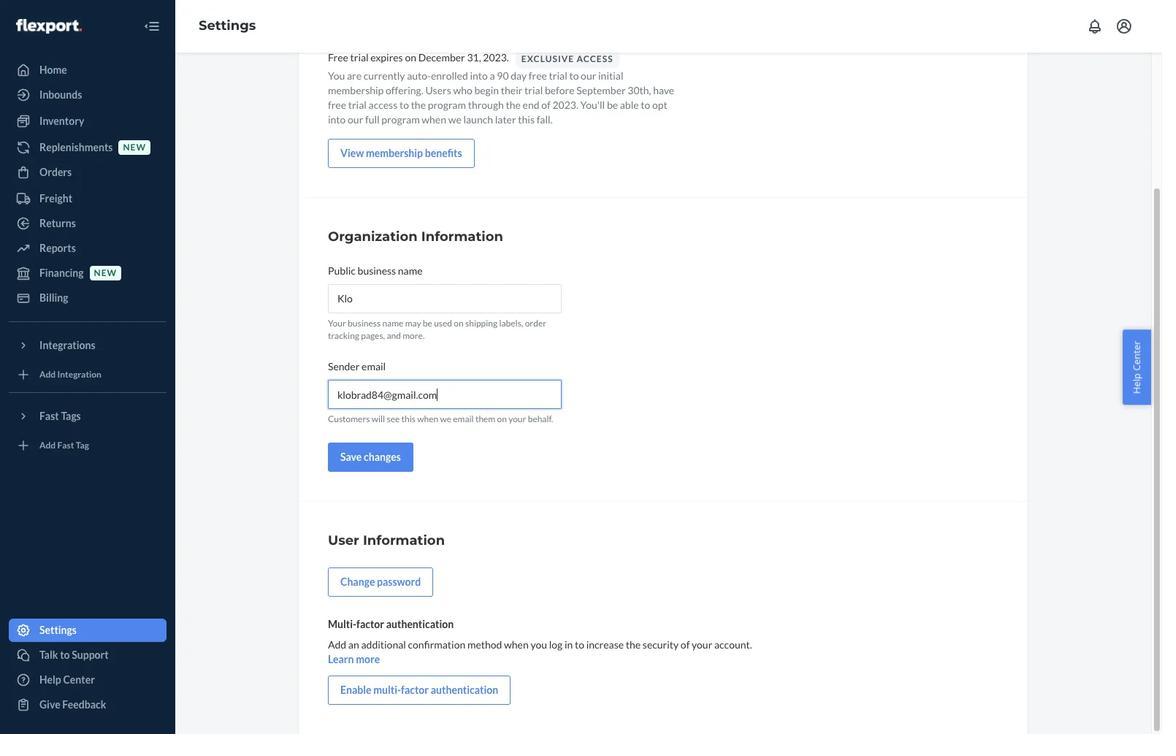 Task type: describe. For each thing, give the bounding box(es) containing it.
2023. inside you are currently auto-enrolled into a 90 day free trial to our initial membership offering. users who begin their trial before september 30th, have free trial access to the program through the end of 2023. you'll be able to opt into our full program when we launch later this fall.
[[553, 99, 579, 111]]

0 horizontal spatial this
[[402, 414, 416, 425]]

tags
[[61, 410, 81, 422]]

membership inside you are currently auto-enrolled into a 90 day free trial to our initial membership offering. users who begin their trial before september 30th, have free trial access to the program through the end of 2023. you'll be able to opt into our full program when we launch later this fall.
[[328, 84, 384, 96]]

log
[[549, 639, 563, 651]]

1 horizontal spatial free
[[529, 69, 547, 82]]

more.
[[403, 330, 425, 341]]

exclusive access
[[522, 53, 614, 64]]

billing link
[[9, 286, 167, 310]]

view membership benefits link
[[328, 139, 475, 168]]

give
[[39, 699, 60, 711]]

security
[[643, 639, 679, 651]]

a
[[490, 69, 495, 82]]

when inside "add an additional confirmation method when you log in to increase the security of your account. learn more"
[[504, 639, 529, 651]]

information for user information
[[363, 533, 445, 549]]

1 vertical spatial settings link
[[9, 619, 167, 642]]

name for your business name may be used on shipping labels, order tracking pages, and more.
[[383, 318, 404, 329]]

shipping
[[466, 318, 498, 329]]

able
[[620, 99, 639, 111]]

change password
[[341, 576, 421, 589]]

access
[[369, 99, 398, 111]]

customers will see this when we email them on your behalf.
[[328, 414, 553, 425]]

change
[[341, 576, 375, 589]]

add an additional confirmation method when you log in to increase the security of your account. learn more
[[328, 639, 752, 666]]

have
[[653, 84, 675, 96]]

end
[[523, 99, 540, 111]]

benefits
[[425, 147, 462, 159]]

used
[[434, 318, 452, 329]]

your
[[328, 318, 346, 329]]

give feedback button
[[9, 694, 167, 717]]

1 horizontal spatial settings
[[199, 18, 256, 34]]

returns
[[39, 217, 76, 229]]

the inside "add an additional confirmation method when you log in to increase the security of your account. learn more"
[[626, 639, 641, 651]]

add for add an additional confirmation method when you log in to increase the security of your account. learn more
[[328, 639, 347, 651]]

reports
[[39, 242, 76, 254]]

add for add fast tag
[[39, 440, 56, 451]]

membership inside view membership benefits "button"
[[366, 147, 423, 159]]

open notifications image
[[1087, 18, 1104, 35]]

30th,
[[628, 84, 652, 96]]

to inside "add an additional confirmation method when you log in to increase the security of your account. learn more"
[[575, 639, 585, 651]]

1 vertical spatial into
[[328, 113, 346, 126]]

an
[[348, 639, 359, 651]]

you
[[328, 69, 345, 82]]

add fast tag link
[[9, 434, 167, 457]]

1 horizontal spatial our
[[581, 69, 597, 82]]

information for organization information
[[422, 229, 503, 245]]

new for replenishments
[[123, 142, 146, 153]]

later
[[495, 113, 516, 126]]

you are currently auto-enrolled into a 90 day free trial to our initial membership offering. users who begin their trial before september 30th, have free trial access to the program through the end of 2023. you'll be able to opt into our full program when we launch later this fall.
[[328, 69, 675, 126]]

enable
[[341, 684, 372, 697]]

december
[[418, 51, 465, 63]]

help center link
[[9, 669, 167, 692]]

1 vertical spatial we
[[440, 414, 452, 425]]

change password button
[[328, 568, 434, 597]]

save changes
[[341, 451, 401, 464]]

confirmation
[[408, 639, 466, 651]]

integrations button
[[9, 334, 167, 357]]

tag
[[76, 440, 89, 451]]

view membership benefits button
[[328, 139, 475, 168]]

auto-
[[407, 69, 431, 82]]

business for your
[[348, 318, 381, 329]]

begin
[[475, 84, 499, 96]]

increase
[[587, 639, 624, 651]]

integrations
[[39, 339, 95, 352]]

0 vertical spatial authentication
[[386, 619, 454, 631]]

enable multi-factor authentication button
[[328, 676, 511, 706]]

0 horizontal spatial our
[[348, 113, 363, 126]]

their
[[501, 84, 523, 96]]

help center inside button
[[1131, 341, 1144, 394]]

1 vertical spatial program
[[382, 113, 420, 126]]

freight link
[[9, 187, 167, 210]]

sender email
[[328, 360, 386, 373]]

0 vertical spatial into
[[470, 69, 488, 82]]

public business name
[[328, 265, 423, 277]]

0 vertical spatial settings link
[[199, 18, 256, 34]]

currently
[[364, 69, 405, 82]]

september
[[577, 84, 626, 96]]

to down exclusive access on the top
[[570, 69, 579, 82]]

home link
[[9, 58, 167, 82]]

user information
[[328, 533, 445, 549]]

method
[[468, 639, 502, 651]]

feedback
[[62, 699, 106, 711]]

talk to support button
[[9, 644, 167, 667]]

financing
[[39, 267, 84, 279]]

trial up the full
[[348, 99, 367, 111]]

initial
[[599, 69, 624, 82]]

organization information
[[328, 229, 503, 245]]

inbounds link
[[9, 83, 167, 107]]

orders link
[[9, 161, 167, 184]]

more
[[356, 654, 380, 666]]

Email address text field
[[328, 380, 562, 409]]

0 vertical spatial factor
[[357, 619, 384, 631]]

save
[[341, 451, 362, 464]]

offering.
[[386, 84, 424, 96]]

inbounds
[[39, 88, 82, 101]]

labels,
[[499, 318, 524, 329]]

authentication inside the enable multi-factor authentication button
[[431, 684, 499, 697]]

business for public
[[358, 265, 396, 277]]

help inside button
[[1131, 373, 1144, 394]]

on inside your business name may be used on shipping labels, order tracking pages, and more.
[[454, 318, 464, 329]]

multi-factor authentication
[[328, 619, 454, 631]]

password
[[377, 576, 421, 589]]

this inside you are currently auto-enrolled into a 90 day free trial to our initial membership offering. users who begin their trial before september 30th, have free trial access to the program through the end of 2023. you'll be able to opt into our full program when we launch later this fall.
[[518, 113, 535, 126]]

trial up end
[[525, 84, 543, 96]]

your inside "add an additional confirmation method when you log in to increase the security of your account. learn more"
[[692, 639, 713, 651]]

add for add integration
[[39, 369, 56, 380]]

1 vertical spatial center
[[63, 674, 95, 686]]

your business name may be used on shipping labels, order tracking pages, and more.
[[328, 318, 547, 341]]

1 horizontal spatial email
[[453, 414, 474, 425]]

view membership benefits
[[341, 147, 462, 159]]

will
[[372, 414, 385, 425]]

account.
[[715, 639, 752, 651]]

inventory link
[[9, 110, 167, 133]]

exclusive
[[522, 53, 575, 64]]



Task type: vqa. For each thing, say whether or not it's contained in the screenshot.
the BigCommerce
no



Task type: locate. For each thing, give the bounding box(es) containing it.
orders
[[39, 166, 72, 178]]

email right sender
[[362, 360, 386, 373]]

the down their
[[506, 99, 521, 111]]

1 horizontal spatial factor
[[401, 684, 429, 697]]

1 horizontal spatial center
[[1131, 341, 1144, 371]]

save changes button
[[328, 443, 413, 472]]

1 horizontal spatial program
[[428, 99, 466, 111]]

of up the "fall."
[[542, 99, 551, 111]]

be inside your business name may be used on shipping labels, order tracking pages, and more.
[[423, 318, 433, 329]]

behalf.
[[528, 414, 553, 425]]

and
[[387, 330, 401, 341]]

fast inside dropdown button
[[39, 410, 59, 422]]

1 vertical spatial free
[[328, 99, 346, 111]]

we left launch
[[448, 113, 462, 126]]

1 vertical spatial information
[[363, 533, 445, 549]]

1 vertical spatial help
[[39, 674, 61, 686]]

0 horizontal spatial on
[[405, 51, 417, 63]]

2023.
[[483, 51, 509, 63], [553, 99, 579, 111]]

1 vertical spatial be
[[423, 318, 433, 329]]

day
[[511, 69, 527, 82]]

0 horizontal spatial factor
[[357, 619, 384, 631]]

0 horizontal spatial new
[[94, 268, 117, 279]]

0 vertical spatial new
[[123, 142, 146, 153]]

into left a
[[470, 69, 488, 82]]

tracking
[[328, 330, 360, 341]]

name down organization information
[[398, 265, 423, 277]]

the left security
[[626, 639, 641, 651]]

be right may
[[423, 318, 433, 329]]

0 vertical spatial we
[[448, 113, 462, 126]]

2 horizontal spatial on
[[497, 414, 507, 425]]

business down organization
[[358, 265, 396, 277]]

0 vertical spatial help center
[[1131, 341, 1144, 394]]

full
[[365, 113, 380, 126]]

1 vertical spatial factor
[[401, 684, 429, 697]]

1 vertical spatial our
[[348, 113, 363, 126]]

0 vertical spatial fast
[[39, 410, 59, 422]]

Business name text field
[[328, 284, 562, 313]]

multi-
[[374, 684, 401, 697]]

are
[[347, 69, 362, 82]]

to right talk
[[60, 649, 70, 661]]

0 horizontal spatial of
[[542, 99, 551, 111]]

your left the account.
[[692, 639, 713, 651]]

into left the full
[[328, 113, 346, 126]]

your left behalf.
[[509, 414, 526, 425]]

0 vertical spatial this
[[518, 113, 535, 126]]

factor inside button
[[401, 684, 429, 697]]

0 horizontal spatial be
[[423, 318, 433, 329]]

before
[[545, 84, 575, 96]]

1 vertical spatial add
[[39, 440, 56, 451]]

on right them
[[497, 414, 507, 425]]

1 horizontal spatial on
[[454, 318, 464, 329]]

0 vertical spatial program
[[428, 99, 466, 111]]

talk to support
[[39, 649, 109, 661]]

0 horizontal spatial program
[[382, 113, 420, 126]]

1 vertical spatial membership
[[366, 147, 423, 159]]

0 vertical spatial our
[[581, 69, 597, 82]]

name inside your business name may be used on shipping labels, order tracking pages, and more.
[[383, 318, 404, 329]]

0 vertical spatial add
[[39, 369, 56, 380]]

factor down 'confirmation'
[[401, 684, 429, 697]]

fast left tag
[[57, 440, 74, 451]]

business up pages, on the top of page
[[348, 318, 381, 329]]

2 vertical spatial on
[[497, 414, 507, 425]]

1 horizontal spatial your
[[692, 639, 713, 651]]

add fast tag
[[39, 440, 89, 451]]

1 vertical spatial on
[[454, 318, 464, 329]]

we down email address "text box" on the left bottom of the page
[[440, 414, 452, 425]]

0 horizontal spatial settings
[[39, 624, 77, 637]]

add down fast tags
[[39, 440, 56, 451]]

flexport logo image
[[16, 19, 82, 33]]

our left the full
[[348, 113, 363, 126]]

program down the 'access'
[[382, 113, 420, 126]]

view
[[341, 147, 364, 159]]

authentication up 'confirmation'
[[386, 619, 454, 631]]

0 vertical spatial help
[[1131, 373, 1144, 394]]

launch
[[464, 113, 493, 126]]

membership down the full
[[366, 147, 423, 159]]

reports link
[[9, 237, 167, 260]]

trial up before
[[549, 69, 568, 82]]

0 vertical spatial name
[[398, 265, 423, 277]]

add inside add fast tag link
[[39, 440, 56, 451]]

1 horizontal spatial help center
[[1131, 341, 1144, 394]]

fall.
[[537, 113, 553, 126]]

when
[[422, 113, 446, 126], [418, 414, 439, 425], [504, 639, 529, 651]]

0 vertical spatial free
[[529, 69, 547, 82]]

home
[[39, 64, 67, 76]]

close navigation image
[[143, 18, 161, 35]]

1 horizontal spatial of
[[681, 639, 690, 651]]

when left you
[[504, 639, 529, 651]]

fast tags
[[39, 410, 81, 422]]

1 horizontal spatial this
[[518, 113, 535, 126]]

information
[[422, 229, 503, 245], [363, 533, 445, 549]]

access
[[577, 53, 614, 64]]

program down the users
[[428, 99, 466, 111]]

1 vertical spatial of
[[681, 639, 690, 651]]

2023. up a
[[483, 51, 509, 63]]

help
[[1131, 373, 1144, 394], [39, 674, 61, 686]]

free right day
[[529, 69, 547, 82]]

business inside your business name may be used on shipping labels, order tracking pages, and more.
[[348, 318, 381, 329]]

1 vertical spatial email
[[453, 414, 474, 425]]

your
[[509, 414, 526, 425], [692, 639, 713, 651]]

replenishments
[[39, 141, 113, 153]]

0 vertical spatial email
[[362, 360, 386, 373]]

1 vertical spatial name
[[383, 318, 404, 329]]

0 vertical spatial on
[[405, 51, 417, 63]]

fast tags button
[[9, 405, 167, 428]]

membership down are
[[328, 84, 384, 96]]

0 horizontal spatial into
[[328, 113, 346, 126]]

expires
[[371, 51, 403, 63]]

membership
[[328, 84, 384, 96], [366, 147, 423, 159]]

0 vertical spatial membership
[[328, 84, 384, 96]]

email
[[362, 360, 386, 373], [453, 414, 474, 425]]

1 vertical spatial 2023.
[[553, 99, 579, 111]]

name up and
[[383, 318, 404, 329]]

we inside you are currently auto-enrolled into a 90 day free trial to our initial membership offering. users who begin their trial before september 30th, have free trial access to the program through the end of 2023. you'll be able to opt into our full program when we launch later this fall.
[[448, 113, 462, 126]]

returns link
[[9, 212, 167, 235]]

1 horizontal spatial settings link
[[199, 18, 256, 34]]

0 horizontal spatial help
[[39, 674, 61, 686]]

integration
[[57, 369, 102, 380]]

multi-
[[328, 619, 357, 631]]

new down reports link
[[94, 268, 117, 279]]

0 vertical spatial of
[[542, 99, 551, 111]]

when down email address "text box" on the left bottom of the page
[[418, 414, 439, 425]]

1 vertical spatial authentication
[[431, 684, 499, 697]]

settings
[[199, 18, 256, 34], [39, 624, 77, 637]]

sender
[[328, 360, 360, 373]]

this right see
[[402, 414, 416, 425]]

add
[[39, 369, 56, 380], [39, 440, 56, 451], [328, 639, 347, 651]]

1 vertical spatial new
[[94, 268, 117, 279]]

this
[[518, 113, 535, 126], [402, 414, 416, 425]]

be inside you are currently auto-enrolled into a 90 day free trial to our initial membership offering. users who begin their trial before september 30th, have free trial access to the program through the end of 2023. you'll be able to opt into our full program when we launch later this fall.
[[607, 99, 618, 111]]

1 vertical spatial settings
[[39, 624, 77, 637]]

on
[[405, 51, 417, 63], [454, 318, 464, 329], [497, 414, 507, 425]]

center inside button
[[1131, 341, 1144, 371]]

program
[[428, 99, 466, 111], [382, 113, 420, 126]]

see
[[387, 414, 400, 425]]

1 horizontal spatial help
[[1131, 373, 1144, 394]]

1 horizontal spatial be
[[607, 99, 618, 111]]

learn more button
[[328, 653, 380, 668]]

0 vertical spatial business
[[358, 265, 396, 277]]

free trial expires on december 31, 2023.
[[328, 51, 509, 63]]

1 vertical spatial this
[[402, 414, 416, 425]]

31,
[[467, 51, 481, 63]]

this down end
[[518, 113, 535, 126]]

2023. down before
[[553, 99, 579, 111]]

may
[[405, 318, 421, 329]]

inventory
[[39, 115, 84, 127]]

new for financing
[[94, 268, 117, 279]]

2 vertical spatial add
[[328, 639, 347, 651]]

authentication down the method
[[431, 684, 499, 697]]

of inside you are currently auto-enrolled into a 90 day free trial to our initial membership offering. users who begin their trial before september 30th, have free trial access to the program through the end of 2023. you'll be able to opt into our full program when we launch later this fall.
[[542, 99, 551, 111]]

trial
[[350, 51, 369, 63], [549, 69, 568, 82], [525, 84, 543, 96], [348, 99, 367, 111]]

when inside you are currently auto-enrolled into a 90 day free trial to our initial membership offering. users who begin their trial before september 30th, have free trial access to the program through the end of 2023. you'll be able to opt into our full program when we launch later this fall.
[[422, 113, 446, 126]]

additional
[[361, 639, 406, 651]]

free
[[328, 51, 348, 63]]

0 horizontal spatial the
[[411, 99, 426, 111]]

learn
[[328, 654, 354, 666]]

settings link
[[199, 18, 256, 34], [9, 619, 167, 642]]

0 vertical spatial your
[[509, 414, 526, 425]]

0 horizontal spatial help center
[[39, 674, 95, 686]]

factor up additional
[[357, 619, 384, 631]]

0 vertical spatial when
[[422, 113, 446, 126]]

add inside add integration link
[[39, 369, 56, 380]]

business
[[358, 265, 396, 277], [348, 318, 381, 329]]

add inside "add an additional confirmation method when you log in to increase the security of your account. learn more"
[[328, 639, 347, 651]]

information up password
[[363, 533, 445, 549]]

in
[[565, 639, 573, 651]]

1 horizontal spatial 2023.
[[553, 99, 579, 111]]

through
[[468, 99, 504, 111]]

1 vertical spatial when
[[418, 414, 439, 425]]

1 vertical spatial your
[[692, 639, 713, 651]]

new up the orders "link"
[[123, 142, 146, 153]]

1 horizontal spatial new
[[123, 142, 146, 153]]

you'll
[[581, 99, 605, 111]]

0 horizontal spatial free
[[328, 99, 346, 111]]

0 vertical spatial 2023.
[[483, 51, 509, 63]]

to inside talk to support button
[[60, 649, 70, 661]]

0 vertical spatial settings
[[199, 18, 256, 34]]

enable multi-factor authentication
[[341, 684, 499, 697]]

1 vertical spatial business
[[348, 318, 381, 329]]

add left integration
[[39, 369, 56, 380]]

help center
[[1131, 341, 1144, 394], [39, 674, 95, 686]]

0 vertical spatial center
[[1131, 341, 1144, 371]]

information up business name text field
[[422, 229, 503, 245]]

fast left tags
[[39, 410, 59, 422]]

0 horizontal spatial center
[[63, 674, 95, 686]]

name for public business name
[[398, 265, 423, 277]]

add integration link
[[9, 363, 167, 387]]

on up auto-
[[405, 51, 417, 63]]

public
[[328, 265, 356, 277]]

on right used
[[454, 318, 464, 329]]

open account menu image
[[1116, 18, 1133, 35]]

opt
[[653, 99, 668, 111]]

1 vertical spatial fast
[[57, 440, 74, 451]]

of right security
[[681, 639, 690, 651]]

the down "offering."
[[411, 99, 426, 111]]

0 vertical spatial information
[[422, 229, 503, 245]]

1 vertical spatial help center
[[39, 674, 95, 686]]

1 horizontal spatial the
[[506, 99, 521, 111]]

we
[[448, 113, 462, 126], [440, 414, 452, 425]]

of inside "add an additional confirmation method when you log in to increase the security of your account. learn more"
[[681, 639, 690, 651]]

0 horizontal spatial settings link
[[9, 619, 167, 642]]

users
[[426, 84, 451, 96]]

1 horizontal spatial into
[[470, 69, 488, 82]]

2 vertical spatial when
[[504, 639, 529, 651]]

to down "offering."
[[400, 99, 409, 111]]

to right in at the left of the page
[[575, 639, 585, 651]]

0 vertical spatial be
[[607, 99, 618, 111]]

be left the able
[[607, 99, 618, 111]]

authentication
[[386, 619, 454, 631], [431, 684, 499, 697]]

our down the access
[[581, 69, 597, 82]]

email left them
[[453, 414, 474, 425]]

90
[[497, 69, 509, 82]]

0 horizontal spatial email
[[362, 360, 386, 373]]

to left opt
[[641, 99, 651, 111]]

0 horizontal spatial your
[[509, 414, 526, 425]]

free down 'you'
[[328, 99, 346, 111]]

user
[[328, 533, 359, 549]]

2 horizontal spatial the
[[626, 639, 641, 651]]

0 horizontal spatial 2023.
[[483, 51, 509, 63]]

trial up are
[[350, 51, 369, 63]]

when down the users
[[422, 113, 446, 126]]

who
[[453, 84, 473, 96]]

add up learn
[[328, 639, 347, 651]]

to
[[570, 69, 579, 82], [400, 99, 409, 111], [641, 99, 651, 111], [575, 639, 585, 651], [60, 649, 70, 661]]



